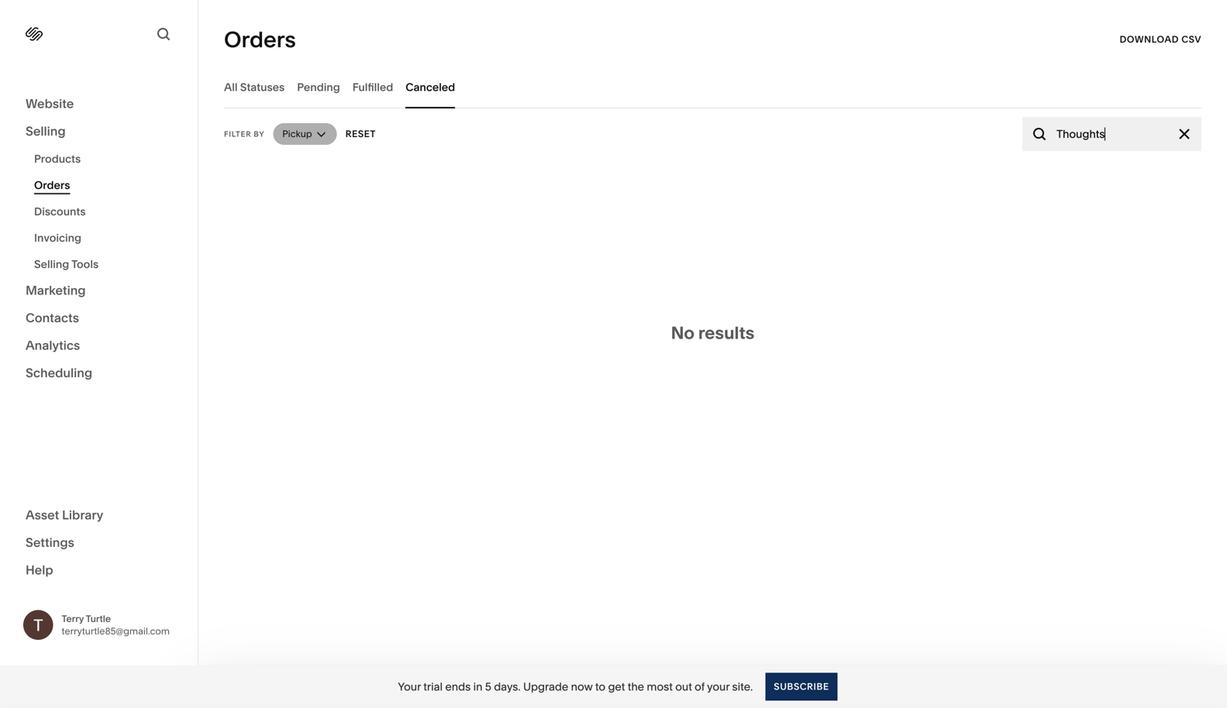 Task type: locate. For each thing, give the bounding box(es) containing it.
the
[[628, 681, 644, 694]]

pending button
[[297, 66, 340, 109]]

statuses
[[240, 81, 285, 94]]

0 vertical spatial selling
[[26, 124, 66, 139]]

fulfilled
[[353, 81, 393, 94]]

selling
[[26, 124, 66, 139], [34, 258, 69, 271]]

analytics link
[[26, 337, 172, 355]]

no
[[671, 323, 695, 343]]

1 vertical spatial selling
[[34, 258, 69, 271]]

help
[[26, 563, 53, 578]]

marketing link
[[26, 282, 172, 300]]

1 vertical spatial orders
[[34, 179, 70, 192]]

orders inside "link"
[[34, 179, 70, 192]]

reset
[[345, 128, 376, 140]]

your
[[707, 681, 730, 694]]

marketing
[[26, 283, 86, 298]]

terry
[[62, 613, 84, 625]]

contacts
[[26, 311, 79, 326]]

in
[[473, 681, 483, 694]]

your trial ends in 5 days. upgrade now to get the most out of your site.
[[398, 681, 753, 694]]

selling tools
[[34, 258, 99, 271]]

trial
[[424, 681, 443, 694]]

all statuses
[[224, 81, 285, 94]]

all
[[224, 81, 238, 94]]

Search field
[[1057, 126, 1168, 143]]

0 vertical spatial orders
[[224, 26, 296, 53]]

orders
[[224, 26, 296, 53], [34, 179, 70, 192]]

upgrade
[[523, 681, 569, 694]]

of
[[695, 681, 705, 694]]

analytics
[[26, 338, 80, 353]]

asset library link
[[26, 507, 172, 525]]

filter by
[[224, 129, 265, 139]]

tab list
[[224, 66, 1202, 109]]

now
[[571, 681, 593, 694]]

5
[[485, 681, 491, 694]]

settings
[[26, 535, 74, 550]]

selling up marketing
[[34, 258, 69, 271]]

invoicing
[[34, 231, 81, 245]]

selling down "website"
[[26, 124, 66, 139]]

subscribe
[[774, 682, 829, 693]]

your
[[398, 681, 421, 694]]

orders down products
[[34, 179, 70, 192]]

asset
[[26, 508, 59, 523]]

by
[[254, 129, 265, 139]]

download csv button
[[1120, 26, 1202, 53]]

no results
[[671, 323, 755, 343]]

orders up statuses
[[224, 26, 296, 53]]

0 horizontal spatial orders
[[34, 179, 70, 192]]

library
[[62, 508, 103, 523]]

site.
[[732, 681, 753, 694]]

turtle
[[86, 613, 111, 625]]



Task type: describe. For each thing, give the bounding box(es) containing it.
terry turtle terryturtle85@gmail.com
[[62, 613, 170, 637]]

1 horizontal spatial orders
[[224, 26, 296, 53]]

ends
[[445, 681, 471, 694]]

invoicing link
[[34, 225, 181, 251]]

selling tools link
[[34, 251, 181, 278]]

settings link
[[26, 535, 172, 553]]

selling link
[[26, 123, 172, 141]]

asset library
[[26, 508, 103, 523]]

scheduling link
[[26, 365, 172, 383]]

most
[[647, 681, 673, 694]]

days.
[[494, 681, 521, 694]]

help link
[[26, 562, 53, 579]]

discounts link
[[34, 198, 181, 225]]

fulfilled button
[[353, 66, 393, 109]]

contacts link
[[26, 310, 172, 328]]

canceled
[[406, 81, 455, 94]]

download
[[1120, 34, 1179, 45]]

get
[[608, 681, 625, 694]]

pickup button
[[273, 123, 337, 145]]

canceled button
[[406, 66, 455, 109]]

all statuses button
[[224, 66, 285, 109]]

tools
[[71, 258, 99, 271]]

website link
[[26, 95, 172, 114]]

discounts
[[34, 205, 86, 218]]

selling for selling
[[26, 124, 66, 139]]

terryturtle85@gmail.com
[[62, 626, 170, 637]]

tab list containing all statuses
[[224, 66, 1202, 109]]

out
[[675, 681, 692, 694]]

products
[[34, 152, 81, 166]]

filter
[[224, 129, 251, 139]]

to
[[595, 681, 606, 694]]

download csv
[[1120, 34, 1202, 45]]

results
[[698, 323, 755, 343]]

website
[[26, 96, 74, 111]]

pending
[[297, 81, 340, 94]]

products link
[[34, 146, 181, 172]]

reset button
[[345, 120, 376, 148]]

scheduling
[[26, 366, 92, 381]]

pickup
[[282, 128, 312, 140]]

csv
[[1182, 34, 1202, 45]]

orders link
[[34, 172, 181, 198]]

selling for selling tools
[[34, 258, 69, 271]]

subscribe button
[[765, 673, 838, 701]]



Task type: vqa. For each thing, say whether or not it's contained in the screenshot.
left ORDERS
yes



